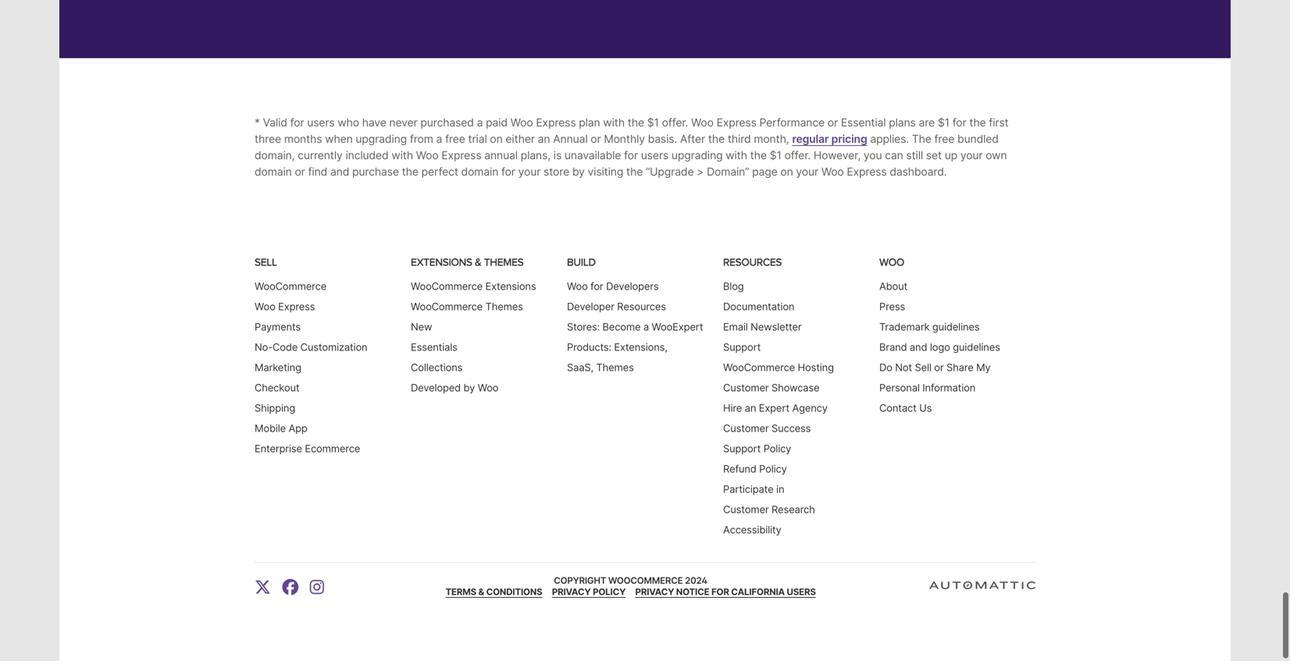 Task type: describe. For each thing, give the bounding box(es) containing it.
stores:
[[567, 321, 600, 333]]

my
[[976, 362, 991, 374]]

marketing link
[[255, 362, 301, 374]]

customization
[[300, 341, 367, 353]]

essentials
[[411, 341, 458, 353]]

after
[[680, 132, 705, 146]]

1 vertical spatial a
[[436, 132, 442, 146]]

woocommerce for woocommerce extensions
[[411, 280, 483, 293]]

products: extensions, saas, themes
[[567, 341, 668, 374]]

developed by woo link
[[411, 382, 499, 394]]

agency
[[792, 402, 828, 414]]

currently
[[298, 149, 343, 162]]

woocommerce for woocommerce link
[[255, 280, 327, 293]]

* valid for users who have never purchased a paid woo express plan with the $1 offer. woo express performance or essential plans are $1 for the first three months when upgrading from a free trial on either an annual or monthly basis. after the third month,
[[255, 116, 1009, 146]]

woo up after
[[691, 116, 714, 129]]

1 horizontal spatial extensions
[[485, 280, 536, 293]]

customer for customer success
[[723, 423, 769, 435]]

mobile app link
[[255, 423, 307, 435]]

users inside * valid for users who have never purchased a paid woo express plan with the $1 offer. woo express performance or essential plans are $1 for the first three months when upgrading from a free trial on either an annual or monthly basis. after the third month,
[[307, 116, 335, 129]]

new link
[[411, 321, 432, 333]]

press
[[879, 301, 905, 313]]

express up third
[[717, 116, 757, 129]]

logo
[[930, 341, 950, 353]]

2 horizontal spatial with
[[726, 149, 747, 162]]

marketing
[[255, 362, 301, 374]]

contact us
[[879, 402, 932, 414]]

support policy
[[723, 443, 791, 455]]

express down woocommerce link
[[278, 301, 315, 313]]

payments
[[255, 321, 301, 333]]

developer resources link
[[567, 301, 666, 313]]

find
[[308, 165, 327, 178]]

support for support policy
[[723, 443, 761, 455]]

plan
[[579, 116, 600, 129]]

no-code customization
[[255, 341, 367, 353]]

customer success link
[[723, 423, 811, 435]]

success
[[772, 423, 811, 435]]

privacy for privacy notice for california users
[[635, 587, 674, 598]]

essential
[[841, 116, 886, 129]]

on inside * valid for users who have never purchased a paid woo express plan with the $1 offer. woo express performance or essential plans are $1 for the first three months when upgrading from a free trial on either an annual or monthly basis. after the third month,
[[490, 132, 503, 146]]

policy for privacy policy
[[593, 587, 626, 598]]

privacy policy
[[552, 587, 626, 598]]

by inside applies. the free bundled domain, currently included with woo express annual plans, is unavailable for users upgrading with the $1 offer. however, you can still set up your own domain or find and purchase the perfect domain for your store by visiting the "upgrade > domain" page on your woo express dashboard.
[[572, 165, 585, 178]]

participate in customer research link
[[723, 484, 815, 516]]

or up the regular pricing link
[[828, 116, 838, 129]]

woocommerce themes
[[411, 301, 523, 313]]

app
[[289, 423, 307, 435]]

paid
[[486, 116, 508, 129]]

who
[[338, 116, 359, 129]]

expert
[[759, 402, 790, 414]]

users
[[787, 587, 816, 598]]

month,
[[754, 132, 789, 146]]

about link
[[879, 280, 908, 293]]

the up page
[[750, 149, 767, 162]]

on inside applies. the free bundled domain, currently included with woo express annual plans, is unavailable for users upgrading with the $1 offer. however, you can still set up your own domain or find and purchase the perfect domain for your store by visiting the "upgrade > domain" page on your woo express dashboard.
[[781, 165, 793, 178]]

0 horizontal spatial your
[[518, 165, 541, 178]]

extensions & themes
[[411, 256, 524, 268]]

1 horizontal spatial an
[[745, 402, 756, 414]]

policy for support policy
[[764, 443, 791, 455]]

no-
[[255, 341, 273, 353]]

company
[[1125, 584, 1181, 599]]

and inside applies. the free bundled domain, currently included with woo express annual plans, is unavailable for users upgrading with the $1 offer. however, you can still set up your own domain or find and purchase the perfect domain for your store by visiting the "upgrade > domain" page on your woo express dashboard.
[[330, 165, 349, 178]]

mobile app
[[255, 423, 307, 435]]

applies. the free bundled domain, currently included with woo express annual plans, is unavailable for users upgrading with the $1 offer. however, you can still set up your own domain or find and purchase the perfect domain for your store by visiting the "upgrade > domain" page on your woo express dashboard.
[[255, 132, 1007, 178]]

the up monthly
[[628, 116, 644, 129]]

three
[[255, 132, 281, 146]]

do not sell or share my personal information link
[[879, 362, 991, 394]]

extensions,
[[614, 341, 668, 353]]

sell inside do not sell or share my personal information
[[915, 362, 932, 374]]

customer for customer showcase
[[723, 382, 769, 394]]

woo up about
[[879, 256, 904, 268]]

1 horizontal spatial and
[[910, 341, 927, 353]]

regular
[[792, 132, 829, 146]]

trademark guidelines
[[879, 321, 980, 333]]

do not sell or share my personal information
[[879, 362, 991, 394]]

stores: become a wooexpert link
[[567, 321, 703, 333]]

>
[[697, 165, 704, 178]]

or inside do not sell or share my personal information
[[934, 362, 944, 374]]

developers
[[606, 280, 659, 293]]

customer success
[[723, 423, 811, 435]]

policy for refund policy
[[759, 463, 787, 475]]

perfect
[[422, 165, 458, 178]]

0 vertical spatial &
[[475, 256, 482, 268]]

trademark
[[879, 321, 930, 333]]

woocommerce for woocommerce themes
[[411, 301, 483, 313]]

hosting
[[798, 362, 834, 374]]

applies.
[[870, 132, 909, 146]]

woocommerce hosting link
[[723, 362, 834, 374]]

store
[[544, 165, 569, 178]]

with inside * valid for users who have never purchased a paid woo express plan with the $1 offer. woo express performance or essential plans are $1 for the first three months when upgrading from a free trial on either an annual or monthly basis. after the third month,
[[603, 116, 625, 129]]

refund
[[723, 463, 757, 475]]

express down you
[[847, 165, 887, 178]]

showcase
[[772, 382, 820, 394]]

upgrading inside applies. the free bundled domain, currently included with woo express annual plans, is unavailable for users upgrading with the $1 offer. however, you can still set up your own domain or find and purchase the perfect domain for your store by visiting the "upgrade > domain" page on your woo express dashboard.
[[672, 149, 723, 162]]

woocommerce inside 'copyright woocommerce 2024 terms & conditions'
[[608, 576, 683, 587]]

automattic
[[1055, 584, 1123, 599]]

page
[[752, 165, 778, 178]]

not
[[895, 362, 912, 374]]

documentation link
[[723, 301, 795, 313]]

0 horizontal spatial with
[[392, 149, 413, 162]]

0 horizontal spatial extensions
[[411, 256, 472, 268]]

email newsletter link
[[723, 321, 802, 333]]

are
[[919, 116, 935, 129]]

0 horizontal spatial by
[[464, 382, 475, 394]]

notice
[[676, 587, 710, 598]]

offer. inside applies. the free bundled domain, currently included with woo express annual plans, is unavailable for users upgrading with the $1 offer. however, you can still set up your own domain or find and purchase the perfect domain for your store by visiting the "upgrade > domain" page on your woo express dashboard.
[[785, 149, 811, 162]]

brand and logo guidelines link
[[879, 341, 1000, 353]]

free inside * valid for users who have never purchased a paid woo express plan with the $1 offer. woo express performance or essential plans are $1 for the first three months when upgrading from a free trial on either an annual or monthly basis. after the third month,
[[445, 132, 465, 146]]

regular pricing link
[[792, 132, 867, 146]]

the
[[912, 132, 932, 146]]

customer showcase
[[723, 382, 820, 394]]

plans,
[[521, 149, 551, 162]]

& inside 'copyright woocommerce 2024 terms & conditions'
[[478, 587, 484, 598]]

woocommerce extensions
[[411, 280, 536, 293]]

participate
[[723, 484, 774, 496]]

for up developer
[[591, 280, 603, 293]]

the right visiting
[[626, 165, 643, 178]]

have
[[362, 116, 386, 129]]

for up months
[[290, 116, 304, 129]]



Task type: locate. For each thing, give the bounding box(es) containing it.
1 support from the top
[[723, 341, 761, 353]]

third
[[728, 132, 751, 146]]

0 vertical spatial guidelines
[[932, 321, 980, 333]]

contact us link
[[879, 402, 932, 414]]

0 horizontal spatial and
[[330, 165, 349, 178]]

extensions up woocommerce themes link
[[485, 280, 536, 293]]

and right 'find' at the left top
[[330, 165, 349, 178]]

themes up woocommerce extensions link
[[484, 256, 524, 268]]

developer resources
[[567, 301, 666, 313]]

1 vertical spatial offer.
[[785, 149, 811, 162]]

free down purchased
[[445, 132, 465, 146]]

offer. up basis.
[[662, 116, 688, 129]]

monthly
[[604, 132, 645, 146]]

on down the paid
[[490, 132, 503, 146]]

or up unavailable on the top left of the page
[[591, 132, 601, 146]]

personal information
[[879, 382, 976, 394]]

either
[[506, 132, 535, 146]]

woocommerce for woocommerce hosting
[[723, 362, 795, 374]]

for down monthly
[[624, 149, 638, 162]]

an inside * valid for users who have never purchased a paid woo express plan with the $1 offer. woo express performance or essential plans are $1 for the first three months when upgrading from a free trial on either an annual or monthly basis. after the third month,
[[538, 132, 550, 146]]

1 horizontal spatial offer.
[[785, 149, 811, 162]]

woo down however,
[[822, 165, 844, 178]]

upgrading inside * valid for users who have never purchased a paid woo express plan with the $1 offer. woo express performance or essential plans are $1 for the first three months when upgrading from a free trial on either an annual or monthly basis. after the third month,
[[356, 132, 407, 146]]

0 horizontal spatial on
[[490, 132, 503, 146]]

customer up hire
[[723, 382, 769, 394]]

woocommerce up customer showcase
[[723, 362, 795, 374]]

the
[[628, 116, 644, 129], [970, 116, 986, 129], [708, 132, 725, 146], [750, 149, 767, 162], [402, 165, 419, 178], [626, 165, 643, 178]]

1 horizontal spatial upgrading
[[672, 149, 723, 162]]

1 vertical spatial resources
[[617, 301, 666, 313]]

users down basis.
[[641, 149, 669, 162]]

0 horizontal spatial an
[[538, 132, 550, 146]]

1 vertical spatial and
[[910, 341, 927, 353]]

express down trial
[[442, 149, 482, 162]]

or inside applies. the free bundled domain, currently included with woo express annual plans, is unavailable for users upgrading with the $1 offer. however, you can still set up your own domain or find and purchase the perfect domain for your store by visiting the "upgrade > domain" page on your woo express dashboard.
[[295, 165, 305, 178]]

become
[[603, 321, 641, 333]]

woo up the payments link
[[255, 301, 275, 313]]

terms
[[446, 587, 476, 598]]

1 horizontal spatial sell
[[915, 362, 932, 374]]

1 privacy from the left
[[552, 587, 591, 598]]

woocommerce up notice
[[608, 576, 683, 587]]

woocommerce link
[[255, 280, 327, 293]]

2 support from the top
[[723, 443, 761, 455]]

domain down annual
[[461, 165, 499, 178]]

customer
[[723, 382, 769, 394], [723, 423, 769, 435]]

1 vertical spatial policy
[[759, 463, 787, 475]]

pricing
[[832, 132, 867, 146]]

2024
[[685, 576, 708, 587]]

essentials link
[[411, 341, 458, 353]]

0 vertical spatial and
[[330, 165, 349, 178]]

0 horizontal spatial a
[[436, 132, 442, 146]]

your down 'bundled'
[[961, 149, 983, 162]]

with down from
[[392, 149, 413, 162]]

sell up woocommerce link
[[255, 256, 277, 268]]

hire an expert agency link
[[723, 402, 828, 414]]

1 vertical spatial users
[[641, 149, 669, 162]]

copyright woocommerce 2024 terms & conditions
[[446, 576, 708, 598]]

resources
[[723, 256, 782, 268], [617, 301, 666, 313]]

*
[[255, 116, 260, 129]]

$1 up basis.
[[647, 116, 659, 129]]

themes down woocommerce extensions
[[485, 301, 523, 313]]

code
[[273, 341, 298, 353]]

woo express link
[[255, 301, 315, 313]]

0 vertical spatial an
[[538, 132, 550, 146]]

themes
[[484, 256, 524, 268], [485, 301, 523, 313]]

offer. inside * valid for users who have never purchased a paid woo express plan with the $1 offer. woo express performance or essential plans are $1 for the first three months when upgrading from a free trial on either an annual or monthly basis. after the third month,
[[662, 116, 688, 129]]

0 horizontal spatial privacy
[[552, 587, 591, 598]]

privacy down "copyright"
[[552, 587, 591, 598]]

2 domain from the left
[[461, 165, 499, 178]]

& up woocommerce extensions
[[475, 256, 482, 268]]

you
[[864, 149, 882, 162]]

1 horizontal spatial on
[[781, 165, 793, 178]]

$1 down month,
[[770, 149, 782, 162]]

an automattic company link
[[929, 582, 1181, 599]]

privacy for privacy policy
[[552, 587, 591, 598]]

users inside applies. the free bundled domain, currently included with woo express annual plans, is unavailable for users upgrading with the $1 offer. however, you can still set up your own domain or find and purchase the perfect domain for your store by visiting the "upgrade > domain" page on your woo express dashboard.
[[641, 149, 669, 162]]

extensions up woocommerce extensions link
[[411, 256, 472, 268]]

email newsletter
[[723, 321, 802, 333]]

1 free from the left
[[445, 132, 465, 146]]

by right the developed
[[464, 382, 475, 394]]

woocommerce themes link
[[411, 301, 523, 313]]

collections link
[[411, 362, 463, 374]]

support down email
[[723, 341, 761, 353]]

1 horizontal spatial free
[[935, 132, 955, 146]]

an up plans,
[[538, 132, 550, 146]]

0 vertical spatial offer.
[[662, 116, 688, 129]]

$1 right are at the top
[[938, 116, 950, 129]]

an right hire
[[745, 402, 756, 414]]

0 vertical spatial upgrading
[[356, 132, 407, 146]]

up
[[945, 149, 958, 162]]

with up monthly
[[603, 116, 625, 129]]

sell right not
[[915, 362, 932, 374]]

a right from
[[436, 132, 442, 146]]

0 vertical spatial sell
[[255, 256, 277, 268]]

trademark guidelines link
[[879, 321, 980, 333]]

mobile
[[255, 423, 286, 435]]

woocommerce up woo express "link"
[[255, 280, 327, 293]]

customer research
[[723, 504, 815, 516]]

0 horizontal spatial domain
[[255, 165, 292, 178]]

for down annual
[[501, 165, 515, 178]]

guidelines up my
[[953, 341, 1000, 353]]

1 vertical spatial on
[[781, 165, 793, 178]]

free inside applies. the free bundled domain, currently included with woo express annual plans, is unavailable for users upgrading with the $1 offer. however, you can still set up your own domain or find and purchase the perfect domain for your store by visiting the "upgrade > domain" page on your woo express dashboard.
[[935, 132, 955, 146]]

an
[[538, 132, 550, 146], [745, 402, 756, 414]]

set
[[926, 149, 942, 162]]

a up trial
[[477, 116, 483, 129]]

0 vertical spatial a
[[477, 116, 483, 129]]

email
[[723, 321, 748, 333]]

1 vertical spatial sell
[[915, 362, 932, 374]]

1 vertical spatial an
[[745, 402, 756, 414]]

hire an expert agency
[[723, 402, 828, 414]]

woo up developer
[[567, 280, 588, 293]]

the up 'bundled'
[[970, 116, 986, 129]]

0 vertical spatial users
[[307, 116, 335, 129]]

1 vertical spatial &
[[478, 587, 484, 598]]

domain"
[[707, 165, 749, 178]]

upgrading down have
[[356, 132, 407, 146]]

privacy notice for california users
[[635, 587, 816, 598]]

woocommerce hosting
[[723, 362, 834, 374]]

free up up
[[935, 132, 955, 146]]

basis.
[[648, 132, 677, 146]]

2 free from the left
[[935, 132, 955, 146]]

woocommerce up woocommerce themes link
[[411, 280, 483, 293]]

domain,
[[255, 149, 295, 162]]

your down plans,
[[518, 165, 541, 178]]

policy up "in"
[[759, 463, 787, 475]]

your down regular
[[796, 165, 819, 178]]

1 vertical spatial upgrading
[[672, 149, 723, 162]]

domain down the domain,
[[255, 165, 292, 178]]

2 customer from the top
[[723, 423, 769, 435]]

$1
[[647, 116, 659, 129], [938, 116, 950, 129], [770, 149, 782, 162]]

blog
[[723, 280, 744, 293]]

2 vertical spatial policy
[[593, 587, 626, 598]]

1 vertical spatial customer
[[723, 423, 769, 435]]

woo down from
[[416, 149, 439, 162]]

resources up stores: become a wooexpert link
[[617, 301, 666, 313]]

shipping
[[255, 402, 295, 414]]

0 horizontal spatial upgrading
[[356, 132, 407, 146]]

1 customer from the top
[[723, 382, 769, 394]]

customer up support policy
[[723, 423, 769, 435]]

your
[[961, 149, 983, 162], [518, 165, 541, 178], [796, 165, 819, 178]]

1 horizontal spatial with
[[603, 116, 625, 129]]

woo express
[[255, 301, 315, 313]]

terms & conditions link
[[446, 587, 542, 598]]

included
[[346, 149, 389, 162]]

1 horizontal spatial $1
[[770, 149, 782, 162]]

express
[[536, 116, 576, 129], [717, 116, 757, 129], [442, 149, 482, 162], [847, 165, 887, 178], [278, 301, 315, 313]]

california
[[731, 587, 785, 598]]

participate in customer research
[[723, 484, 815, 516]]

0 vertical spatial themes
[[484, 256, 524, 268]]

with down third
[[726, 149, 747, 162]]

the left third
[[708, 132, 725, 146]]

for right notice
[[712, 587, 729, 598]]

1 vertical spatial by
[[464, 382, 475, 394]]

1 horizontal spatial domain
[[461, 165, 499, 178]]

0 vertical spatial by
[[572, 165, 585, 178]]

1 horizontal spatial your
[[796, 165, 819, 178]]

no-code customization link
[[255, 341, 367, 353]]

accessibility link
[[723, 524, 782, 536]]

never
[[389, 116, 418, 129]]

express up annual
[[536, 116, 576, 129]]

policy down "copyright"
[[593, 587, 626, 598]]

is
[[554, 149, 562, 162]]

products:
[[567, 341, 612, 353]]

products: extensions, saas, themes link
[[567, 341, 668, 374]]

1 vertical spatial support
[[723, 443, 761, 455]]

$1 inside applies. the free bundled domain, currently included with woo express annual plans, is unavailable for users upgrading with the $1 offer. however, you can still set up your own domain or find and purchase the perfect domain for your store by visiting the "upgrade > domain" page on your woo express dashboard.
[[770, 149, 782, 162]]

0 vertical spatial policy
[[764, 443, 791, 455]]

woo up either
[[511, 116, 533, 129]]

0 vertical spatial resources
[[723, 256, 782, 268]]

sell
[[255, 256, 277, 268], [915, 362, 932, 374]]

extensions
[[411, 256, 472, 268], [485, 280, 536, 293]]

0 horizontal spatial free
[[445, 132, 465, 146]]

guidelines up 'logo'
[[932, 321, 980, 333]]

1 vertical spatial themes
[[485, 301, 523, 313]]

1 horizontal spatial by
[[572, 165, 585, 178]]

on right page
[[781, 165, 793, 178]]

privacy left notice
[[635, 587, 674, 598]]

1 horizontal spatial a
[[477, 116, 483, 129]]

0 vertical spatial extensions
[[411, 256, 472, 268]]

0 horizontal spatial users
[[307, 116, 335, 129]]

1 horizontal spatial users
[[641, 149, 669, 162]]

woo right the developed
[[478, 382, 499, 394]]

policy down customer success at the right bottom
[[764, 443, 791, 455]]

woocommerce up new
[[411, 301, 483, 313]]

months
[[284, 132, 322, 146]]

about
[[879, 280, 908, 293]]

upgrading up >
[[672, 149, 723, 162]]

woo for developers
[[567, 280, 659, 293]]

2 horizontal spatial your
[[961, 149, 983, 162]]

or down brand and logo guidelines
[[934, 362, 944, 374]]

0 vertical spatial customer
[[723, 382, 769, 394]]

1 domain from the left
[[255, 165, 292, 178]]

0 horizontal spatial resources
[[617, 301, 666, 313]]

& right terms
[[478, 587, 484, 598]]

privacy notice for california users link
[[635, 587, 816, 598]]

1 horizontal spatial privacy
[[635, 587, 674, 598]]

0 horizontal spatial $1
[[647, 116, 659, 129]]

0 vertical spatial on
[[490, 132, 503, 146]]

woo
[[511, 116, 533, 129], [691, 116, 714, 129], [416, 149, 439, 162], [822, 165, 844, 178], [879, 256, 904, 268], [567, 280, 588, 293], [255, 301, 275, 313], [478, 382, 499, 394]]

2 privacy from the left
[[635, 587, 674, 598]]

1 vertical spatial extensions
[[485, 280, 536, 293]]

resources up blog
[[723, 256, 782, 268]]

payments link
[[255, 321, 301, 333]]

checkout link
[[255, 382, 299, 394]]

and left 'logo'
[[910, 341, 927, 353]]

0 horizontal spatial offer.
[[662, 116, 688, 129]]

visiting
[[588, 165, 623, 178]]

by down unavailable on the top left of the page
[[572, 165, 585, 178]]

privacy policy link
[[552, 587, 626, 598]]

documentation
[[723, 301, 795, 313]]

from
[[410, 132, 433, 146]]

2 horizontal spatial $1
[[938, 116, 950, 129]]

or left 'find' at the left top
[[295, 165, 305, 178]]

enterprise ecommerce link
[[255, 443, 360, 455]]

1 horizontal spatial resources
[[723, 256, 782, 268]]

0 vertical spatial support
[[723, 341, 761, 353]]

for up 'bundled'
[[953, 116, 967, 129]]

developed
[[411, 382, 461, 394]]

0 horizontal spatial sell
[[255, 256, 277, 268]]

the left the perfect
[[402, 165, 419, 178]]

offer. down regular
[[785, 149, 811, 162]]

brand and logo guidelines
[[879, 341, 1000, 353]]

us
[[919, 402, 932, 414]]

support policy link
[[723, 443, 791, 455]]

users up months
[[307, 116, 335, 129]]

enterprise
[[255, 443, 302, 455]]

1 vertical spatial guidelines
[[953, 341, 1000, 353]]

saas, themes
[[567, 362, 634, 374]]

support for support link
[[723, 341, 761, 353]]

support up refund
[[723, 443, 761, 455]]

woo for developers link
[[567, 280, 659, 293]]



Task type: vqa. For each thing, say whether or not it's contained in the screenshot.
Customer Showcase
yes



